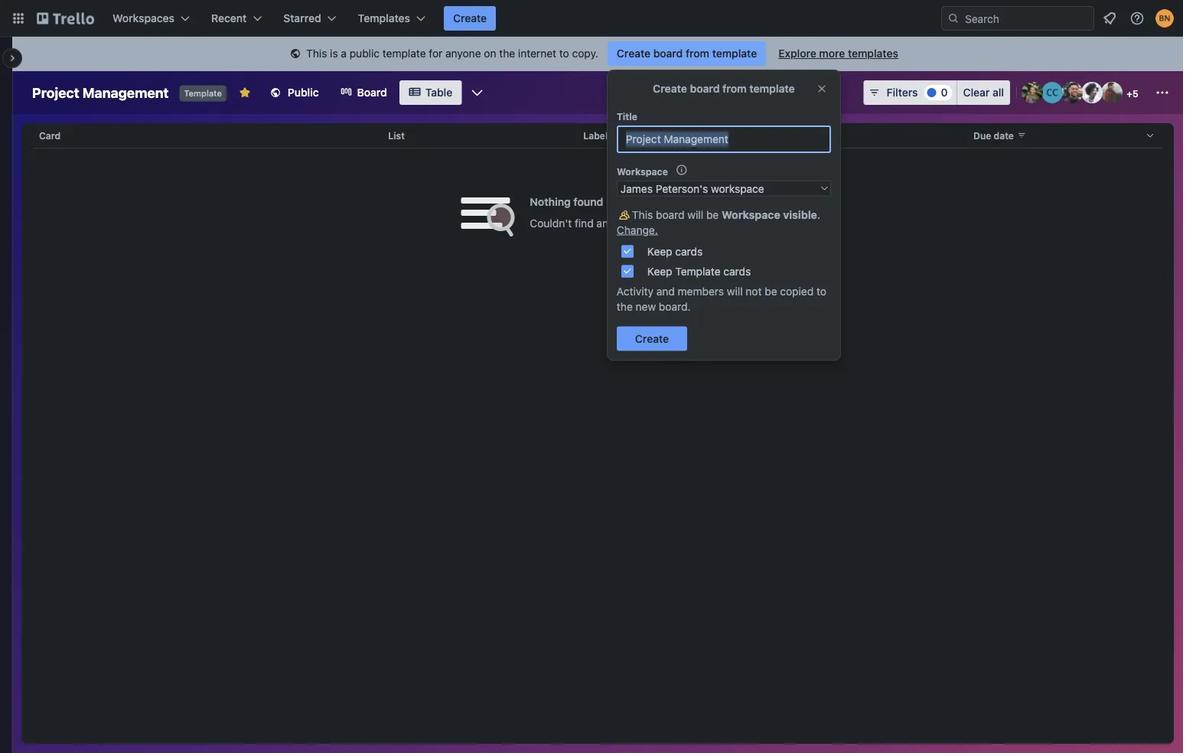 Task type: describe. For each thing, give the bounding box(es) containing it.
card button
[[33, 117, 382, 154]]

create inside create button
[[453, 12, 487, 25]]

keep cards keep template cards activity and members will not be copied to the new board.
[[617, 245, 827, 313]]

0 notifications image
[[1101, 9, 1120, 28]]

5
[[1133, 88, 1139, 99]]

brooke (brooke94205718) image
[[1022, 82, 1044, 103]]

management
[[82, 84, 169, 101]]

cards.
[[617, 217, 648, 230]]

card
[[39, 130, 61, 141]]

star or unstar board image
[[239, 87, 251, 99]]

templates button
[[349, 6, 435, 31]]

create board from template inside create board from template link
[[617, 47, 757, 60]]

due date button
[[968, 117, 1163, 154]]

template inside create board from template link
[[713, 47, 757, 60]]

all
[[993, 86, 1005, 99]]

found
[[574, 196, 604, 208]]

primary element
[[0, 0, 1184, 37]]

open information menu image
[[1130, 11, 1146, 26]]

1 keep from the top
[[648, 245, 673, 258]]

template down explore
[[750, 82, 795, 95]]

explore
[[779, 47, 817, 60]]

is
[[330, 47, 338, 60]]

change. link
[[617, 224, 658, 236]]

show menu image
[[1155, 85, 1171, 100]]

templates
[[358, 12, 410, 25]]

clear card filters button
[[651, 216, 735, 231]]

0 vertical spatial to
[[560, 47, 570, 60]]

public button
[[260, 80, 328, 105]]

clear all
[[964, 86, 1005, 99]]

0 vertical spatial the
[[499, 47, 515, 60]]

0 horizontal spatial sm image
[[288, 47, 303, 62]]

members
[[779, 130, 821, 141]]

.
[[818, 208, 821, 221]]

members
[[678, 285, 724, 297]]

caity (caity) image
[[1042, 82, 1064, 103]]

board
[[357, 86, 387, 99]]

explore more templates
[[779, 47, 899, 60]]

starred button
[[274, 6, 346, 31]]

change.
[[617, 224, 658, 236]]

0 vertical spatial template
[[184, 88, 222, 98]]

Title text field
[[617, 126, 832, 153]]

activity
[[617, 285, 654, 297]]

2 keep from the top
[[648, 265, 673, 278]]

this board will be workspace visible . change.
[[617, 208, 821, 236]]

list button
[[382, 117, 578, 154]]

find
[[575, 217, 594, 230]]

0 vertical spatial cards
[[676, 245, 703, 258]]

template left for
[[383, 47, 426, 60]]

for
[[429, 47, 443, 60]]

board.
[[659, 300, 691, 313]]

1 vertical spatial clear
[[651, 217, 677, 230]]

Search field
[[960, 7, 1094, 30]]

Board name text field
[[25, 80, 176, 105]]

more
[[820, 47, 846, 60]]

list
[[388, 130, 405, 141]]

will inside keep cards keep template cards activity and members will not be copied to the new board.
[[727, 285, 743, 297]]

clear all button
[[958, 80, 1011, 105]]

customize views image
[[470, 85, 485, 100]]

board inside this board will be workspace visible . change.
[[656, 208, 685, 221]]

create inside create board from template link
[[617, 47, 651, 60]]

javier (javier85303346) image
[[1102, 82, 1123, 103]]

0 horizontal spatial workspace
[[617, 166, 668, 177]]

internet
[[518, 47, 557, 60]]

1 vertical spatial create board from template
[[653, 82, 795, 95]]

search image
[[948, 12, 960, 25]]



Task type: vqa. For each thing, say whether or not it's contained in the screenshot.
the This is a public template for anyone on the internet to copy. on the top of page
yes



Task type: locate. For each thing, give the bounding box(es) containing it.
1 horizontal spatial template
[[676, 265, 721, 278]]

1 vertical spatial create
[[617, 47, 651, 60]]

project
[[32, 84, 79, 101]]

0 vertical spatial be
[[707, 208, 719, 221]]

workspaces
[[113, 12, 175, 25]]

0 horizontal spatial cards
[[676, 245, 703, 258]]

create right copy.
[[617, 47, 651, 60]]

1 vertical spatial board
[[690, 82, 720, 95]]

nothing found
[[530, 196, 604, 208]]

0 vertical spatial create
[[453, 12, 487, 25]]

sm image down "starred" at the top
[[288, 47, 303, 62]]

templates
[[848, 47, 899, 60]]

any
[[597, 217, 614, 230]]

and
[[657, 285, 675, 297]]

1 vertical spatial the
[[617, 300, 633, 313]]

ben nelson (bennelson96) image
[[1156, 9, 1175, 28]]

create button
[[444, 6, 496, 31]]

clear inside button
[[964, 86, 990, 99]]

the
[[499, 47, 515, 60], [617, 300, 633, 313]]

board link
[[331, 80, 396, 105]]

public
[[350, 47, 380, 60]]

1 vertical spatial be
[[765, 285, 778, 297]]

0 horizontal spatial will
[[688, 208, 704, 221]]

visible
[[784, 208, 818, 221]]

clear
[[964, 86, 990, 99], [651, 217, 677, 230]]

workspace inside this board will be workspace visible . change.
[[722, 208, 781, 221]]

template left the star or unstar board image
[[184, 88, 222, 98]]

this for is
[[306, 47, 327, 60]]

chris (chris42642663) image
[[1062, 82, 1084, 103]]

to inside keep cards keep template cards activity and members will not be copied to the new board.
[[817, 285, 827, 297]]

be inside this board will be workspace visible . change.
[[707, 208, 719, 221]]

row
[[33, 117, 1163, 154]]

0 vertical spatial board
[[654, 47, 683, 60]]

1 horizontal spatial workspace
[[722, 208, 781, 221]]

0 horizontal spatial clear
[[651, 217, 677, 230]]

filters
[[706, 217, 735, 230]]

starred
[[284, 12, 321, 25]]

anyone
[[446, 47, 481, 60]]

to right copied
[[817, 285, 827, 297]]

the right on
[[499, 47, 515, 60]]

explore more templates link
[[770, 41, 908, 66]]

2 vertical spatial create
[[653, 82, 688, 95]]

this is a public template for anyone on the internet to copy.
[[306, 47, 599, 60]]

couldn't find any cards. clear card filters
[[530, 217, 735, 230]]

recent
[[211, 12, 247, 25]]

keep up and
[[648, 265, 673, 278]]

1 vertical spatial cards
[[724, 265, 751, 278]]

new
[[636, 300, 656, 313]]

sm image
[[288, 47, 303, 62], [617, 207, 632, 222]]

create
[[453, 12, 487, 25], [617, 47, 651, 60], [653, 82, 688, 95]]

this left "is" at the left of page
[[306, 47, 327, 60]]

1 horizontal spatial the
[[617, 300, 633, 313]]

0
[[942, 86, 948, 99]]

labels button
[[578, 117, 773, 154]]

be
[[707, 208, 719, 221], [765, 285, 778, 297]]

cards down clear card filters button
[[676, 245, 703, 258]]

due
[[974, 130, 992, 141]]

1 vertical spatial workspace
[[722, 208, 781, 221]]

copied
[[781, 285, 814, 297]]

template left explore
[[713, 47, 757, 60]]

keep
[[648, 245, 673, 258], [648, 265, 673, 278]]

1 horizontal spatial cards
[[724, 265, 751, 278]]

0 vertical spatial clear
[[964, 86, 990, 99]]

template
[[184, 88, 222, 98], [676, 265, 721, 278]]

template inside keep cards keep template cards activity and members will not be copied to the new board.
[[676, 265, 721, 278]]

1 horizontal spatial will
[[727, 285, 743, 297]]

filters
[[887, 86, 919, 99]]

couldn't
[[530, 217, 572, 230]]

0 horizontal spatial to
[[560, 47, 570, 60]]

be right card
[[707, 208, 719, 221]]

0 horizontal spatial be
[[707, 208, 719, 221]]

0 horizontal spatial the
[[499, 47, 515, 60]]

1 vertical spatial will
[[727, 285, 743, 297]]

1 vertical spatial sm image
[[617, 207, 632, 222]]

this up "change."
[[632, 208, 653, 221]]

be right 'not'
[[765, 285, 778, 297]]

0 vertical spatial workspace
[[617, 166, 668, 177]]

keep down change. link
[[648, 245, 673, 258]]

will inside this board will be workspace visible . change.
[[688, 208, 704, 221]]

card
[[680, 217, 703, 230]]

clear left card
[[651, 217, 677, 230]]

will
[[688, 208, 704, 221], [727, 285, 743, 297]]

table link
[[400, 80, 462, 105]]

template up members
[[676, 265, 721, 278]]

0 vertical spatial this
[[306, 47, 327, 60]]

create board from template
[[617, 47, 757, 60], [653, 82, 795, 95]]

0 horizontal spatial template
[[184, 88, 222, 98]]

not
[[746, 285, 762, 297]]

1 horizontal spatial this
[[632, 208, 653, 221]]

workspace down labels button
[[617, 166, 668, 177]]

recent button
[[202, 6, 271, 31]]

cards up 'not'
[[724, 265, 751, 278]]

1 horizontal spatial from
[[723, 82, 747, 95]]

the down activity
[[617, 300, 633, 313]]

nothing found image
[[461, 198, 515, 237]]

board
[[654, 47, 683, 60], [690, 82, 720, 95], [656, 208, 685, 221]]

this inside this board will be workspace visible . change.
[[632, 208, 653, 221]]

title
[[617, 111, 638, 122]]

be inside keep cards keep template cards activity and members will not be copied to the new board.
[[765, 285, 778, 297]]

1 horizontal spatial clear
[[964, 86, 990, 99]]

workspace
[[617, 166, 668, 177], [722, 208, 781, 221]]

template
[[383, 47, 426, 60], [713, 47, 757, 60], [750, 82, 795, 95]]

0 vertical spatial create board from template
[[617, 47, 757, 60]]

1 vertical spatial from
[[723, 82, 747, 95]]

0 horizontal spatial create
[[453, 12, 487, 25]]

workspace left visible
[[722, 208, 781, 221]]

back to home image
[[37, 6, 94, 31]]

0 horizontal spatial from
[[686, 47, 710, 60]]

from
[[686, 47, 710, 60], [723, 82, 747, 95]]

to left copy.
[[560, 47, 570, 60]]

2 vertical spatial board
[[656, 208, 685, 221]]

1 vertical spatial keep
[[648, 265, 673, 278]]

+ 5
[[1127, 88, 1139, 99]]

table
[[21, 117, 1175, 744]]

this
[[306, 47, 327, 60], [632, 208, 653, 221]]

1 vertical spatial this
[[632, 208, 653, 221]]

public
[[288, 86, 319, 99]]

0 vertical spatial from
[[686, 47, 710, 60]]

to
[[560, 47, 570, 60], [817, 285, 827, 297]]

on
[[484, 47, 497, 60]]

cards
[[676, 245, 703, 258], [724, 265, 751, 278]]

project management
[[32, 84, 169, 101]]

+
[[1127, 88, 1133, 99]]

2 horizontal spatial create
[[653, 82, 688, 95]]

nothing
[[530, 196, 571, 208]]

clear left all
[[964, 86, 990, 99]]

1 horizontal spatial to
[[817, 285, 827, 297]]

sm image up "change."
[[617, 207, 632, 222]]

table
[[426, 86, 453, 99]]

janelle (janelle549) image
[[1082, 82, 1103, 103]]

1 vertical spatial to
[[817, 285, 827, 297]]

row containing card
[[33, 117, 1163, 154]]

date
[[994, 130, 1015, 141]]

create down create board from template link
[[653, 82, 688, 95]]

table containing nothing found
[[21, 117, 1175, 744]]

1 vertical spatial template
[[676, 265, 721, 278]]

this for board
[[632, 208, 653, 221]]

0 vertical spatial keep
[[648, 245, 673, 258]]

members button
[[773, 117, 968, 154]]

the inside keep cards keep template cards activity and members will not be copied to the new board.
[[617, 300, 633, 313]]

0 vertical spatial will
[[688, 208, 704, 221]]

a
[[341, 47, 347, 60]]

workspaces button
[[103, 6, 199, 31]]

None submit
[[617, 327, 688, 351]]

1 horizontal spatial create
[[617, 47, 651, 60]]

create board from template link
[[608, 41, 767, 66]]

copy.
[[572, 47, 599, 60]]

0 horizontal spatial this
[[306, 47, 327, 60]]

labels
[[584, 130, 613, 141]]

0 vertical spatial sm image
[[288, 47, 303, 62]]

1 horizontal spatial sm image
[[617, 207, 632, 222]]

will left filters
[[688, 208, 704, 221]]

will left 'not'
[[727, 285, 743, 297]]

due date
[[974, 130, 1015, 141]]

create up the anyone
[[453, 12, 487, 25]]

1 horizontal spatial be
[[765, 285, 778, 297]]



